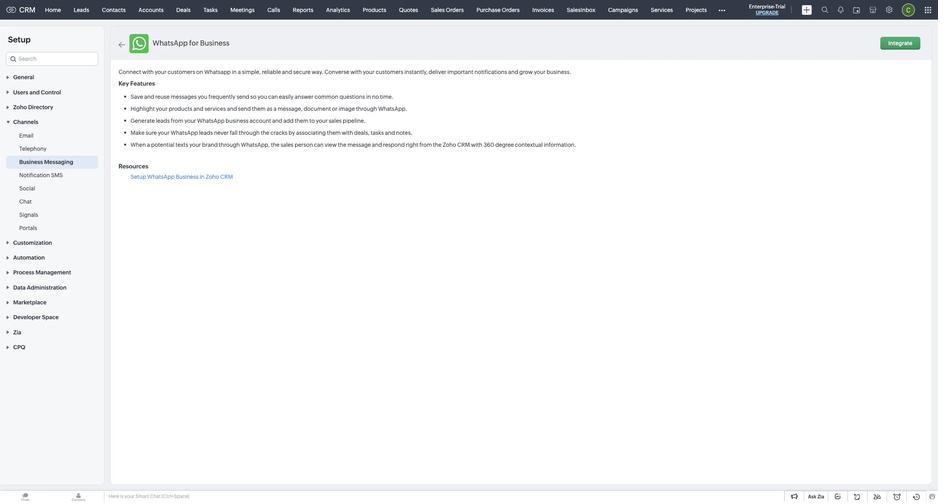 Task type: locate. For each thing, give the bounding box(es) containing it.
leads up sure
[[156, 118, 170, 124]]

tasks link
[[197, 0, 224, 19]]

1 vertical spatial business
[[19, 159, 43, 166]]

0 vertical spatial send
[[237, 94, 249, 100]]

connect
[[119, 69, 141, 75]]

0 horizontal spatial them
[[252, 106, 266, 112]]

here
[[109, 495, 119, 500]]

customers up time. at the top
[[376, 69, 404, 75]]

and left add
[[272, 118, 282, 124]]

business inside channels region
[[19, 159, 43, 166]]

whatsapp
[[204, 69, 231, 75]]

channels region
[[0, 130, 104, 235]]

send
[[237, 94, 249, 100], [238, 106, 251, 112]]

deals,
[[354, 130, 370, 136]]

upgrade
[[756, 10, 779, 16]]

2 vertical spatial zoho
[[206, 174, 219, 180]]

way.
[[312, 69, 324, 75]]

highlight
[[131, 106, 155, 112]]

1 horizontal spatial customers
[[376, 69, 404, 75]]

key
[[119, 80, 129, 87]]

home
[[45, 7, 61, 13]]

services
[[205, 106, 226, 112]]

0 horizontal spatial setup
[[8, 35, 31, 44]]

2 horizontal spatial them
[[327, 130, 341, 136]]

zoho down brand
[[206, 174, 219, 180]]

chats image
[[0, 492, 50, 503]]

0 horizontal spatial zia
[[13, 330, 21, 336]]

orders right sales
[[446, 7, 464, 13]]

whatsapp down resources
[[147, 174, 175, 180]]

chat
[[19, 199, 32, 205], [150, 495, 161, 500]]

reports link
[[287, 0, 320, 19]]

notification sms
[[19, 172, 63, 179]]

them
[[252, 106, 266, 112], [295, 118, 309, 124], [327, 130, 341, 136]]

1 vertical spatial chat
[[150, 495, 161, 500]]

0 horizontal spatial zoho
[[13, 104, 27, 111]]

2 horizontal spatial zoho
[[443, 142, 456, 148]]

in right whatsapp
[[232, 69, 237, 75]]

reliable
[[262, 69, 281, 75]]

converse
[[325, 69, 350, 75]]

0 horizontal spatial in
[[200, 174, 205, 180]]

setup down resources
[[131, 174, 146, 180]]

by
[[289, 130, 295, 136]]

through down fall
[[219, 142, 240, 148]]

your down "products"
[[185, 118, 196, 124]]

0 horizontal spatial you
[[198, 94, 207, 100]]

1 horizontal spatial orders
[[502, 7, 520, 13]]

sales down by
[[281, 142, 294, 148]]

1 horizontal spatial business
[[176, 174, 199, 180]]

analytics
[[326, 7, 350, 13]]

purchase orders
[[477, 7, 520, 13]]

0 horizontal spatial business
[[19, 159, 43, 166]]

the down account
[[261, 130, 269, 136]]

social
[[19, 186, 35, 192]]

1 vertical spatial zia
[[818, 495, 825, 501]]

2 vertical spatial crm
[[220, 174, 233, 180]]

zia button
[[0, 325, 104, 340]]

business right for
[[200, 39, 230, 47]]

a right as
[[274, 106, 277, 112]]

process
[[13, 270, 34, 276]]

zoho inside the resources setup whatsapp business in zoho crm
[[206, 174, 219, 180]]

send up generate leads from your whatsapp business account and add them to your sales pipeline.
[[238, 106, 251, 112]]

developer
[[13, 315, 41, 321]]

notes.
[[396, 130, 413, 136]]

1 horizontal spatial crm
[[220, 174, 233, 180]]

profile image
[[903, 3, 915, 16]]

1 orders from the left
[[446, 7, 464, 13]]

simple,
[[242, 69, 261, 75]]

1 you from the left
[[198, 94, 207, 100]]

sales down "or"
[[329, 118, 342, 124]]

zoho down users
[[13, 104, 27, 111]]

the down make sure your whatsapp leads never fall through the cracks by associating them with deals, tasks and notes.
[[271, 142, 280, 148]]

automation
[[13, 255, 45, 261]]

time.
[[380, 94, 394, 100]]

them left to
[[295, 118, 309, 124]]

whatsapp for business
[[153, 39, 230, 47]]

1 horizontal spatial sales
[[329, 118, 342, 124]]

0 vertical spatial leads
[[156, 118, 170, 124]]

connect with your customers on whatsapp in a simple, reliable and secure way. converse with your customers instantly, deliver important notifications and grow your business.
[[119, 69, 572, 75]]

0 vertical spatial a
[[238, 69, 241, 75]]

1 vertical spatial sales
[[281, 142, 294, 148]]

0 vertical spatial in
[[232, 69, 237, 75]]

make
[[131, 130, 145, 136]]

zia up cpq
[[13, 330, 21, 336]]

and
[[282, 69, 292, 75], [509, 69, 519, 75], [29, 89, 40, 96], [144, 94, 154, 100], [194, 106, 204, 112], [227, 106, 237, 112], [272, 118, 282, 124], [385, 130, 395, 136], [372, 142, 382, 148]]

2 horizontal spatial crm
[[458, 142, 470, 148]]

2 orders from the left
[[502, 7, 520, 13]]

texts
[[176, 142, 188, 148]]

them up 'view'
[[327, 130, 341, 136]]

2 horizontal spatial business
[[200, 39, 230, 47]]

1 vertical spatial crm
[[458, 142, 470, 148]]

business.
[[547, 69, 572, 75]]

a right when
[[147, 142, 150, 148]]

zia right ask
[[818, 495, 825, 501]]

from down "products"
[[171, 118, 183, 124]]

zoho right right on the left
[[443, 142, 456, 148]]

resources setup whatsapp business in zoho crm
[[119, 163, 233, 180]]

1 vertical spatial in
[[366, 94, 371, 100]]

marketplace button
[[0, 295, 104, 310]]

with up features
[[142, 69, 154, 75]]

developer space button
[[0, 310, 104, 325]]

customization
[[13, 240, 52, 246]]

0 horizontal spatial customers
[[168, 69, 195, 75]]

services link
[[645, 0, 680, 19]]

signals image
[[838, 6, 844, 13]]

cpq
[[13, 345, 25, 351]]

contacts image
[[53, 492, 104, 503]]

here is your smart chat (ctrl+space)
[[109, 495, 189, 500]]

your right texts
[[189, 142, 201, 148]]

from right right on the left
[[420, 142, 432, 148]]

business messaging link
[[19, 158, 73, 166]]

orders for sales orders
[[446, 7, 464, 13]]

chat right smart
[[150, 495, 161, 500]]

your right to
[[316, 118, 328, 124]]

and right users
[[29, 89, 40, 96]]

2 vertical spatial in
[[200, 174, 205, 180]]

business down telephony link
[[19, 159, 43, 166]]

0 vertical spatial zoho
[[13, 104, 27, 111]]

2 vertical spatial business
[[176, 174, 199, 180]]

1 vertical spatial send
[[238, 106, 251, 112]]

tasks
[[204, 7, 218, 13]]

create menu image
[[802, 5, 812, 15]]

1 vertical spatial can
[[314, 142, 324, 148]]

meetings link
[[224, 0, 261, 19]]

leads up brand
[[199, 130, 213, 136]]

setup down crm link
[[8, 35, 31, 44]]

2 horizontal spatial in
[[366, 94, 371, 100]]

chat down social
[[19, 199, 32, 205]]

ask zia
[[809, 495, 825, 501]]

through down generate leads from your whatsapp business account and add them to your sales pipeline.
[[239, 130, 260, 136]]

process management button
[[0, 265, 104, 280]]

0 vertical spatial business
[[200, 39, 230, 47]]

your right the grow at the right top
[[534, 69, 546, 75]]

chat link
[[19, 198, 32, 206]]

None field
[[6, 52, 98, 66]]

0 horizontal spatial can
[[268, 94, 278, 100]]

can left 'view'
[[314, 142, 324, 148]]

1 horizontal spatial chat
[[150, 495, 161, 500]]

whatsapp inside the resources setup whatsapp business in zoho crm
[[147, 174, 175, 180]]

1 vertical spatial setup
[[131, 174, 146, 180]]

in inside the resources setup whatsapp business in zoho crm
[[200, 174, 205, 180]]

questions
[[340, 94, 365, 100]]

you right so
[[258, 94, 267, 100]]

whatsapp up texts
[[171, 130, 198, 136]]

orders right purchase
[[502, 7, 520, 13]]

1 horizontal spatial from
[[420, 142, 432, 148]]

data administration button
[[0, 280, 104, 295]]

through down the no
[[356, 106, 377, 112]]

in down brand
[[200, 174, 205, 180]]

leads
[[74, 7, 89, 13]]

0 vertical spatial through
[[356, 106, 377, 112]]

analytics link
[[320, 0, 357, 19]]

purchase orders link
[[470, 0, 526, 19]]

0 horizontal spatial from
[[171, 118, 183, 124]]

sms
[[51, 172, 63, 179]]

in left the no
[[366, 94, 371, 100]]

1 horizontal spatial zoho
[[206, 174, 219, 180]]

associating
[[296, 130, 326, 136]]

Other Modules field
[[714, 3, 731, 16]]

1 horizontal spatial can
[[314, 142, 324, 148]]

1 horizontal spatial you
[[258, 94, 267, 100]]

1 horizontal spatial leads
[[199, 130, 213, 136]]

Search text field
[[6, 53, 98, 65]]

smart
[[136, 495, 149, 500]]

integrate button
[[881, 37, 921, 50]]

cracks
[[271, 130, 288, 136]]

2 horizontal spatial a
[[274, 106, 277, 112]]

send left so
[[237, 94, 249, 100]]

crm link
[[6, 6, 36, 14]]

enterprise-
[[749, 4, 776, 10]]

your up the no
[[363, 69, 375, 75]]

1 horizontal spatial zia
[[818, 495, 825, 501]]

degree
[[496, 142, 514, 148]]

telephony
[[19, 146, 47, 152]]

data administration
[[13, 285, 67, 291]]

and down tasks at the top of page
[[372, 142, 382, 148]]

channels
[[13, 119, 38, 126]]

crm inside the resources setup whatsapp business in zoho crm
[[220, 174, 233, 180]]

0 horizontal spatial crm
[[19, 6, 36, 14]]

1 customers from the left
[[168, 69, 195, 75]]

customers left on
[[168, 69, 195, 75]]

invoices link
[[526, 0, 561, 19]]

1 vertical spatial them
[[295, 118, 309, 124]]

process management
[[13, 270, 71, 276]]

0 horizontal spatial orders
[[446, 7, 464, 13]]

360
[[484, 142, 495, 148]]

business down texts
[[176, 174, 199, 180]]

0 horizontal spatial chat
[[19, 199, 32, 205]]

0 vertical spatial chat
[[19, 199, 32, 205]]

0 horizontal spatial sales
[[281, 142, 294, 148]]

0 vertical spatial from
[[171, 118, 183, 124]]

search element
[[817, 0, 834, 20]]

meetings
[[231, 7, 255, 13]]

zoho
[[13, 104, 27, 111], [443, 142, 456, 148], [206, 174, 219, 180]]

your up potential
[[158, 130, 170, 136]]

1 horizontal spatial in
[[232, 69, 237, 75]]

enterprise-trial upgrade
[[749, 4, 786, 16]]

0 horizontal spatial a
[[147, 142, 150, 148]]

space
[[42, 315, 59, 321]]

chat inside channels region
[[19, 199, 32, 205]]

the right 'view'
[[338, 142, 347, 148]]

services
[[651, 7, 673, 13]]

0 vertical spatial zia
[[13, 330, 21, 336]]

a left simple,
[[238, 69, 241, 75]]

when
[[131, 142, 146, 148]]

projects link
[[680, 0, 714, 19]]

1 horizontal spatial setup
[[131, 174, 146, 180]]

1 vertical spatial leads
[[199, 130, 213, 136]]

2 vertical spatial them
[[327, 130, 341, 136]]

resources
[[119, 163, 148, 170]]

automation button
[[0, 250, 104, 265]]

can up as
[[268, 94, 278, 100]]

them left as
[[252, 106, 266, 112]]

a
[[238, 69, 241, 75], [274, 106, 277, 112], [147, 142, 150, 148]]

setup
[[8, 35, 31, 44], [131, 174, 146, 180]]

you up services
[[198, 94, 207, 100]]

with up when a potential texts your brand through whatsapp, the sales person can view the message and respond right from the zoho crm with 360 degree contextual information.
[[342, 130, 353, 136]]

leads
[[156, 118, 170, 124], [199, 130, 213, 136]]

add
[[284, 118, 294, 124]]



Task type: describe. For each thing, give the bounding box(es) containing it.
when a potential texts your brand through whatsapp, the sales person can view the message and respond right from the zoho crm with 360 degree contextual information.
[[131, 142, 576, 148]]

and left services
[[194, 106, 204, 112]]

zoho directory button
[[0, 100, 104, 115]]

orders for purchase orders
[[502, 7, 520, 13]]

and up business
[[227, 106, 237, 112]]

features
[[130, 80, 155, 87]]

or
[[332, 106, 338, 112]]

and left the grow at the right top
[[509, 69, 519, 75]]

0 vertical spatial sales
[[329, 118, 342, 124]]

(ctrl+space)
[[162, 495, 189, 500]]

whatsapp left for
[[153, 39, 188, 47]]

social link
[[19, 185, 35, 193]]

messaging
[[44, 159, 73, 166]]

messages
[[171, 94, 197, 100]]

1 vertical spatial zoho
[[443, 142, 456, 148]]

accounts
[[139, 7, 164, 13]]

users and control button
[[0, 85, 104, 100]]

marketplace
[[13, 300, 47, 306]]

0 horizontal spatial leads
[[156, 118, 170, 124]]

email link
[[19, 132, 34, 140]]

your up features
[[155, 69, 167, 75]]

contacts
[[102, 7, 126, 13]]

and right save
[[144, 94, 154, 100]]

sales orders
[[431, 7, 464, 13]]

campaigns
[[609, 7, 638, 13]]

calendar image
[[854, 7, 860, 13]]

1 vertical spatial through
[[239, 130, 260, 136]]

business inside the resources setup whatsapp business in zoho crm
[[176, 174, 199, 180]]

1 horizontal spatial them
[[295, 118, 309, 124]]

integrate
[[889, 40, 913, 46]]

document
[[304, 106, 331, 112]]

message,
[[278, 106, 303, 112]]

the right right on the left
[[433, 142, 442, 148]]

1 vertical spatial a
[[274, 106, 277, 112]]

home link
[[39, 0, 67, 19]]

your right is
[[125, 495, 135, 500]]

1 horizontal spatial a
[[238, 69, 241, 75]]

administration
[[27, 285, 67, 291]]

image
[[339, 106, 355, 112]]

products
[[169, 106, 192, 112]]

deliver
[[429, 69, 447, 75]]

notification
[[19, 172, 50, 179]]

sales
[[431, 7, 445, 13]]

send for so
[[237, 94, 249, 100]]

products
[[363, 7, 386, 13]]

answer
[[295, 94, 314, 100]]

2 vertical spatial through
[[219, 142, 240, 148]]

trial
[[776, 4, 786, 10]]

zia inside dropdown button
[[13, 330, 21, 336]]

contextual
[[515, 142, 543, 148]]

zoho inside "dropdown button"
[[13, 104, 27, 111]]

projects
[[686, 7, 707, 13]]

setup inside the resources setup whatsapp business in zoho crm
[[131, 174, 146, 180]]

general button
[[0, 70, 104, 85]]

0 vertical spatial crm
[[19, 6, 36, 14]]

1 vertical spatial from
[[420, 142, 432, 148]]

notification sms link
[[19, 172, 63, 180]]

email
[[19, 133, 34, 139]]

is
[[120, 495, 124, 500]]

person
[[295, 142, 313, 148]]

save
[[131, 94, 143, 100]]

your down reuse at the top
[[156, 106, 168, 112]]

secure
[[293, 69, 311, 75]]

setup whatsapp business in zoho crm link
[[119, 171, 245, 183]]

2 customers from the left
[[376, 69, 404, 75]]

0 vertical spatial setup
[[8, 35, 31, 44]]

with right the converse
[[351, 69, 362, 75]]

and left secure
[[282, 69, 292, 75]]

whatsapp down services
[[197, 118, 225, 124]]

important
[[448, 69, 474, 75]]

quotes link
[[393, 0, 425, 19]]

products link
[[357, 0, 393, 19]]

on
[[196, 69, 203, 75]]

signals
[[19, 212, 38, 219]]

message
[[348, 142, 371, 148]]

0 vertical spatial can
[[268, 94, 278, 100]]

search image
[[822, 6, 829, 13]]

business messaging
[[19, 159, 73, 166]]

signals link
[[19, 211, 38, 219]]

whatsapp.
[[378, 106, 408, 112]]

whatsapp,
[[241, 142, 270, 148]]

2 you from the left
[[258, 94, 267, 100]]

grow
[[520, 69, 533, 75]]

users
[[13, 89, 28, 96]]

management
[[36, 270, 71, 276]]

general
[[13, 74, 34, 81]]

common
[[315, 94, 339, 100]]

deals
[[176, 7, 191, 13]]

data
[[13, 285, 26, 291]]

so
[[251, 94, 257, 100]]

right
[[406, 142, 419, 148]]

2 vertical spatial a
[[147, 142, 150, 148]]

sales orders link
[[425, 0, 470, 19]]

make sure your whatsapp leads never fall through the cracks by associating them with deals, tasks and notes.
[[131, 130, 413, 136]]

zoho directory
[[13, 104, 53, 111]]

0 vertical spatial them
[[252, 106, 266, 112]]

channels button
[[0, 115, 104, 130]]

send for them
[[238, 106, 251, 112]]

notifications
[[475, 69, 507, 75]]

generate leads from your whatsapp business account and add them to your sales pipeline.
[[131, 118, 366, 124]]

key features
[[119, 80, 155, 87]]

invoices
[[533, 7, 554, 13]]

as
[[267, 106, 273, 112]]

instantly,
[[405, 69, 428, 75]]

profile element
[[898, 0, 920, 19]]

reports
[[293, 7, 314, 13]]

with left "360" in the right of the page
[[471, 142, 483, 148]]

quotes
[[399, 7, 418, 13]]

and inside dropdown button
[[29, 89, 40, 96]]

brand
[[202, 142, 218, 148]]

ask
[[809, 495, 817, 501]]

create menu element
[[798, 0, 817, 19]]

sure
[[146, 130, 157, 136]]

signals element
[[834, 0, 849, 20]]

and up respond
[[385, 130, 395, 136]]

accounts link
[[132, 0, 170, 19]]

tasks
[[371, 130, 384, 136]]

easily
[[279, 94, 294, 100]]

control
[[41, 89, 61, 96]]



Task type: vqa. For each thing, say whether or not it's contained in the screenshot.
Paprocki
no



